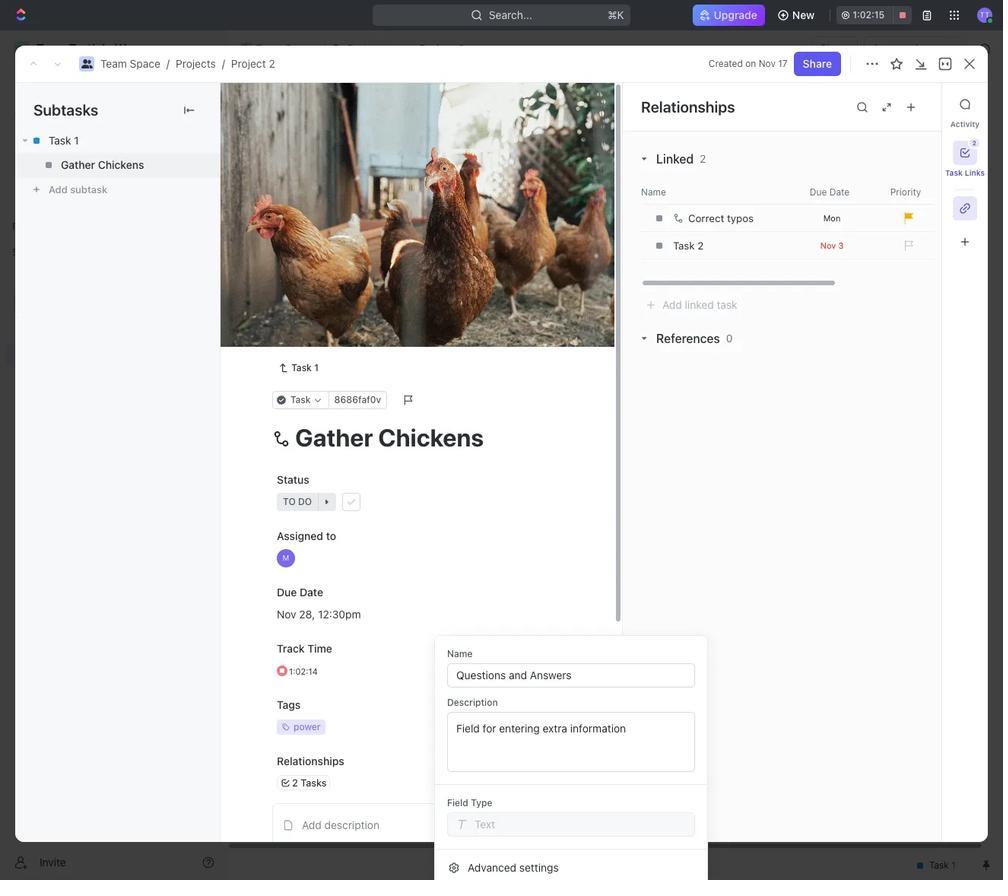 Task type: vqa. For each thing, say whether or not it's contained in the screenshot.
'When performing actions, toast messages may appear in the bottom left-hand of your screen. You can disable that here.'
no



Task type: locate. For each thing, give the bounding box(es) containing it.
add task down automations button
[[894, 97, 940, 110]]

board link
[[281, 137, 314, 158]]

Edit task name text field
[[272, 423, 563, 452]]

0 vertical spatial task 1
[[49, 134, 79, 147]]

2 horizontal spatial add task button
[[885, 92, 949, 116]]

to right assigned
[[326, 530, 336, 543]]

‎task 2
[[674, 240, 704, 252]]

project
[[420, 42, 456, 55], [231, 57, 266, 70], [264, 91, 332, 116]]

1 vertical spatial task 1 link
[[272, 359, 325, 378]]

0 vertical spatial relationships
[[642, 98, 736, 115]]

in progress
[[282, 215, 344, 226]]

1 horizontal spatial team
[[256, 42, 282, 55]]

1 horizontal spatial projects
[[348, 42, 388, 55]]

name
[[642, 186, 667, 197], [447, 648, 473, 660]]

upgrade link
[[693, 5, 765, 26]]

1 vertical spatial add task button
[[391, 212, 455, 230]]

0 horizontal spatial task 1 link
[[15, 129, 220, 153]]

add
[[894, 97, 914, 110], [409, 215, 426, 226], [307, 317, 326, 330], [302, 819, 322, 832]]

docs link
[[6, 126, 221, 150]]

0 vertical spatial to
[[282, 360, 295, 371]]

0 vertical spatial projects
[[348, 42, 388, 55]]

advanced settings
[[468, 862, 559, 874]]

team
[[256, 42, 282, 55], [100, 57, 127, 70]]

None text field
[[457, 722, 686, 761]]

tree inside sidebar navigation
[[6, 265, 221, 470]]

1 vertical spatial to
[[326, 530, 336, 543]]

task 1 down task 2
[[292, 362, 319, 374]]

Search tasks... text field
[[816, 173, 967, 196]]

1 horizontal spatial projects link
[[329, 40, 392, 58]]

1:02:15 button
[[837, 6, 913, 24]]

0 horizontal spatial team
[[100, 57, 127, 70]]

add task down calendar at left
[[409, 215, 449, 226]]

add task button down task 2
[[300, 315, 358, 333]]

task 1 up dashboards
[[49, 134, 79, 147]]

0 horizontal spatial add task button
[[300, 315, 358, 333]]

share right the 17
[[803, 57, 833, 70]]

0 horizontal spatial name
[[447, 648, 473, 660]]

0 vertical spatial project 2
[[420, 42, 465, 55]]

None text field
[[457, 664, 686, 687]]

1 vertical spatial name
[[447, 648, 473, 660]]

0 vertical spatial add task
[[894, 97, 940, 110]]

2
[[458, 42, 465, 55], [269, 57, 275, 70], [337, 91, 350, 116], [973, 139, 977, 147], [700, 152, 707, 165], [361, 215, 367, 226], [698, 240, 704, 252], [333, 291, 339, 304], [292, 777, 298, 789]]

new
[[793, 8, 815, 21]]

1 horizontal spatial relationships
[[642, 98, 736, 115]]

gather
[[61, 158, 95, 171]]

add task button down the calendar link
[[391, 212, 455, 230]]

type
[[471, 798, 493, 809]]

references
[[657, 332, 721, 346]]

do
[[298, 360, 311, 371]]

task
[[917, 97, 940, 110], [49, 134, 71, 147], [946, 168, 963, 177], [429, 215, 449, 226], [307, 264, 330, 277], [307, 291, 330, 304], [329, 317, 352, 330], [292, 362, 312, 374]]

correct
[[689, 212, 725, 225]]

search...
[[489, 8, 533, 21]]

1 horizontal spatial name
[[642, 186, 667, 197]]

0 horizontal spatial to
[[282, 360, 295, 371]]

1 vertical spatial projects
[[176, 57, 216, 70]]

1 vertical spatial user group image
[[16, 298, 27, 307]]

1 vertical spatial share
[[803, 57, 833, 70]]

task 2
[[307, 291, 339, 304]]

team space link
[[237, 40, 320, 58], [100, 57, 160, 70]]

field type
[[447, 798, 493, 809]]

dashboards
[[37, 157, 96, 170]]

0 horizontal spatial user group image
[[16, 298, 27, 307]]

name up "description" at left
[[447, 648, 473, 660]]

user group image down "spaces"
[[16, 298, 27, 307]]

assignees button
[[613, 175, 683, 193]]

task 1 link up chickens
[[15, 129, 220, 153]]

to left do
[[282, 360, 295, 371]]

home link
[[6, 74, 221, 98]]

relationships up linked 2
[[642, 98, 736, 115]]

on
[[746, 58, 757, 69]]

1 vertical spatial project 2
[[264, 91, 354, 116]]

team for team space
[[256, 42, 282, 55]]

2 button
[[954, 139, 980, 165]]

1 horizontal spatial add task
[[409, 215, 449, 226]]

1 vertical spatial add task
[[409, 215, 449, 226]]

0 vertical spatial team
[[256, 42, 282, 55]]

relationships up "2 tasks"
[[277, 755, 345, 768]]

1 vertical spatial relationships
[[277, 755, 345, 768]]

new button
[[772, 3, 824, 27]]

gather chickens link
[[15, 153, 220, 177]]

1 vertical spatial project
[[231, 57, 266, 70]]

0 vertical spatial name
[[642, 186, 667, 197]]

share
[[820, 42, 850, 55], [803, 57, 833, 70]]

1 horizontal spatial user group image
[[242, 45, 251, 53]]

add task button down automations button
[[885, 92, 949, 116]]

add down the calendar link
[[409, 215, 426, 226]]

task 1 up task 2
[[307, 264, 338, 277]]

share down the new button
[[820, 42, 850, 55]]

add task button
[[885, 92, 949, 116], [391, 212, 455, 230], [300, 315, 358, 333]]

0 horizontal spatial team space link
[[100, 57, 160, 70]]

projects link
[[329, 40, 392, 58], [176, 57, 216, 70]]

0 vertical spatial 1 button
[[341, 263, 362, 279]]

1 button right task 2
[[342, 290, 363, 305]]

add task
[[894, 97, 940, 110], [409, 215, 449, 226], [307, 317, 352, 330]]

1 vertical spatial 1 button
[[342, 290, 363, 305]]

project 2 link
[[401, 40, 469, 58], [231, 57, 275, 70]]

advanced settings button
[[441, 856, 702, 881]]

user group image left the team space
[[242, 45, 251, 53]]

linked 2
[[657, 152, 707, 166]]

⌘k
[[608, 8, 625, 21]]

Select... text field
[[475, 814, 686, 836]]

2 vertical spatial add task
[[307, 317, 352, 330]]

2 horizontal spatial add task
[[894, 97, 940, 110]]

date
[[300, 586, 323, 599]]

add left description
[[302, 819, 322, 832]]

1 button
[[341, 263, 362, 279], [342, 290, 363, 305]]

tree
[[6, 265, 221, 470]]

invite
[[40, 856, 66, 869]]

space for team space / projects / project 2
[[130, 57, 160, 70]]

task 1 link
[[15, 129, 220, 153], [272, 359, 325, 378]]

1 button down progress
[[341, 263, 362, 279]]

task 1 link down task 2
[[272, 359, 325, 378]]

0 horizontal spatial projects
[[176, 57, 216, 70]]

0 vertical spatial task 1 link
[[15, 129, 220, 153]]

settings
[[520, 862, 559, 874]]

projects
[[348, 42, 388, 55], [176, 57, 216, 70]]

/
[[323, 42, 326, 55], [395, 42, 398, 55], [167, 57, 170, 70], [222, 57, 225, 70]]

2 vertical spatial project
[[264, 91, 332, 116]]

1 vertical spatial team
[[100, 57, 127, 70]]

1 vertical spatial space
[[130, 57, 160, 70]]

to do
[[282, 360, 311, 371]]

task 1
[[49, 134, 79, 147], [307, 264, 338, 277], [292, 362, 319, 374]]

inbox link
[[6, 100, 221, 124]]

1 button for 2
[[342, 290, 363, 305]]

user group image
[[242, 45, 251, 53], [16, 298, 27, 307]]

name down linked
[[642, 186, 667, 197]]

space
[[285, 42, 316, 55], [130, 57, 160, 70]]

8686faf0v button
[[328, 391, 387, 410]]

1 horizontal spatial space
[[285, 42, 316, 55]]

share button right the 17
[[794, 52, 842, 76]]

gantt link
[[514, 137, 545, 158]]

calendar link
[[385, 137, 434, 158]]

add task down task 2
[[307, 317, 352, 330]]

1 horizontal spatial project 2
[[420, 42, 465, 55]]

typos
[[728, 212, 754, 225]]

0 vertical spatial space
[[285, 42, 316, 55]]

to
[[282, 360, 295, 371], [326, 530, 336, 543]]

table
[[462, 140, 489, 153]]

2 inside linked 2
[[700, 152, 707, 165]]

1 horizontal spatial add task button
[[391, 212, 455, 230]]

favorites
[[12, 221, 52, 232]]

team space / projects / project 2
[[100, 57, 275, 70]]

relationships
[[642, 98, 736, 115], [277, 755, 345, 768]]

0 horizontal spatial space
[[130, 57, 160, 70]]

project 2
[[420, 42, 465, 55], [264, 91, 354, 116]]

0 vertical spatial project
[[420, 42, 456, 55]]

user group image inside tree
[[16, 298, 27, 307]]

add description
[[302, 819, 380, 832]]



Task type: describe. For each thing, give the bounding box(es) containing it.
in
[[282, 215, 292, 226]]

team for team space / projects / project 2
[[100, 57, 127, 70]]

relationships inside the task sidebar content section
[[642, 98, 736, 115]]

dashboards link
[[6, 151, 221, 176]]

1 vertical spatial task 1
[[307, 264, 338, 277]]

space for team space
[[285, 42, 316, 55]]

0 vertical spatial add task button
[[885, 92, 949, 116]]

17
[[779, 58, 788, 69]]

task sidebar content section
[[623, 83, 1004, 842]]

0
[[727, 332, 733, 345]]

tags
[[277, 699, 301, 712]]

tasks
[[301, 777, 327, 789]]

0 horizontal spatial projects link
[[176, 57, 216, 70]]

references 0
[[657, 332, 733, 346]]

description
[[447, 697, 498, 709]]

‎task
[[674, 240, 695, 252]]

2 inside button
[[973, 139, 977, 147]]

name inside the task sidebar content section
[[642, 186, 667, 197]]

0 horizontal spatial add task
[[307, 317, 352, 330]]

spaces
[[12, 247, 44, 258]]

share button down new
[[811, 37, 859, 61]]

2 vertical spatial task 1
[[292, 362, 319, 374]]

home
[[37, 79, 66, 92]]

team space
[[256, 42, 316, 55]]

sidebar navigation
[[0, 30, 228, 881]]

due
[[277, 586, 297, 599]]

progress
[[294, 215, 344, 226]]

1 horizontal spatial team space link
[[237, 40, 320, 58]]

advanced
[[468, 862, 517, 874]]

0 vertical spatial user group image
[[242, 45, 251, 53]]

correct typos
[[689, 212, 754, 225]]

status
[[277, 473, 310, 486]]

assignees
[[632, 178, 677, 190]]

nov
[[759, 58, 776, 69]]

1:02:15
[[853, 9, 885, 21]]

track
[[277, 642, 305, 655]]

0 horizontal spatial project 2 link
[[231, 57, 275, 70]]

task links
[[946, 168, 986, 177]]

table link
[[459, 137, 489, 158]]

assigned to
[[277, 530, 336, 543]]

linked
[[657, 152, 694, 166]]

add down automations button
[[894, 97, 914, 110]]

add down task 2
[[307, 317, 326, 330]]

gantt
[[517, 140, 545, 153]]

0 horizontal spatial relationships
[[277, 755, 345, 768]]

list link
[[339, 137, 360, 158]]

docs
[[37, 131, 62, 144]]

0 vertical spatial share
[[820, 42, 850, 55]]

favorites button
[[6, 218, 58, 236]]

assigned
[[277, 530, 323, 543]]

automations button
[[866, 37, 944, 60]]

add description button
[[278, 814, 558, 838]]

1 horizontal spatial task 1 link
[[272, 359, 325, 378]]

8686faf0v
[[335, 394, 381, 406]]

chickens
[[98, 158, 144, 171]]

subtasks
[[33, 101, 98, 119]]

automations
[[873, 42, 937, 55]]

calendar
[[388, 140, 434, 153]]

user group image
[[81, 59, 92, 68]]

activity
[[951, 119, 980, 129]]

task inside tab list
[[946, 168, 963, 177]]

gather chickens
[[61, 158, 144, 171]]

2 tasks
[[292, 777, 327, 789]]

links
[[966, 168, 986, 177]]

board
[[284, 140, 314, 153]]

due date
[[277, 586, 323, 599]]

time
[[308, 642, 333, 655]]

1 horizontal spatial to
[[326, 530, 336, 543]]

created
[[709, 58, 743, 69]]

field
[[447, 798, 469, 809]]

2 vertical spatial add task button
[[300, 315, 358, 333]]

correct typos link
[[670, 205, 791, 231]]

task sidebar navigation tab list
[[946, 92, 986, 254]]

upgrade
[[714, 8, 758, 21]]

‎task 2 link
[[670, 233, 791, 259]]

inbox
[[37, 105, 63, 118]]

created on nov 17
[[709, 58, 788, 69]]

0 horizontal spatial project 2
[[264, 91, 354, 116]]

1 button for 1
[[341, 263, 362, 279]]

list
[[342, 140, 360, 153]]

track time
[[277, 642, 333, 655]]

description
[[325, 819, 380, 832]]

1 horizontal spatial project 2 link
[[401, 40, 469, 58]]



